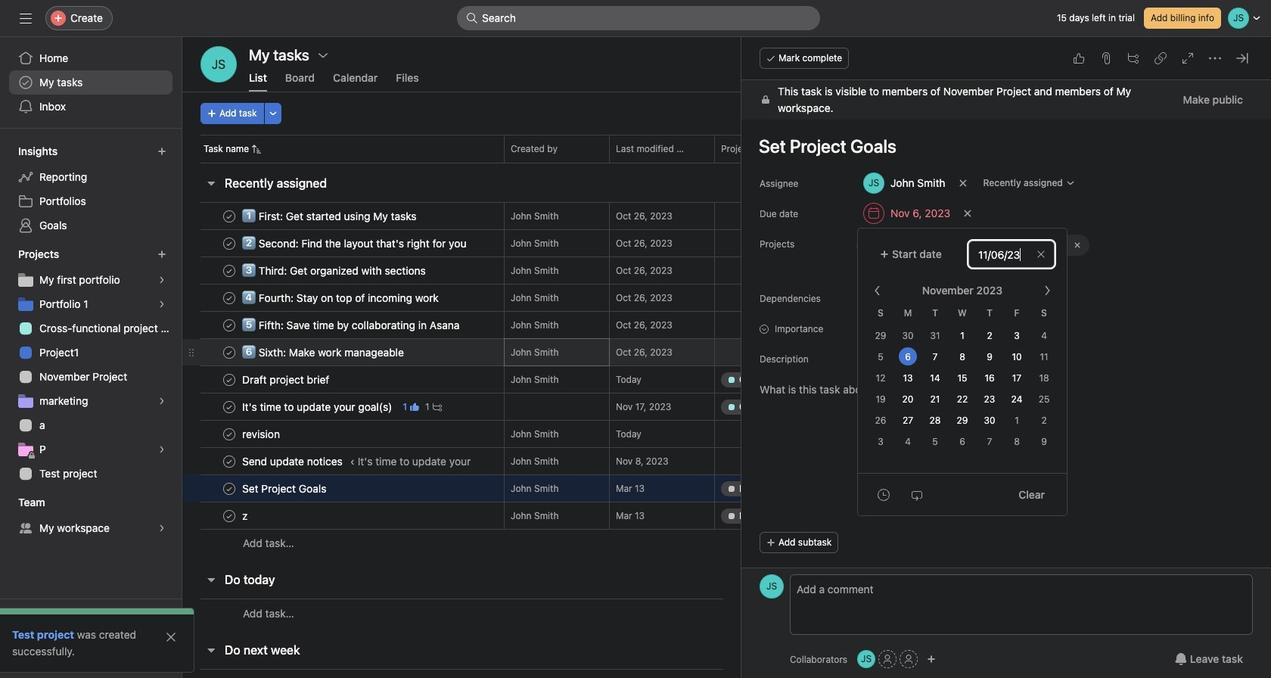 Task type: locate. For each thing, give the bounding box(es) containing it.
8 mark complete checkbox from the top
[[220, 452, 238, 470]]

9 mark complete image from the top
[[220, 507, 238, 525]]

see details, my first portfolio image
[[157, 275, 166, 285]]

list box
[[457, 6, 820, 30]]

2 task name text field from the top
[[239, 236, 471, 251]]

mark complete checkbox inside '4️⃣ fourth: stay on top of incoming work' cell
[[220, 289, 238, 307]]

see details, my workspace image
[[157, 524, 166, 533]]

4 task name text field from the top
[[239, 508, 256, 523]]

more actions image
[[268, 109, 277, 118]]

3 mark complete checkbox from the top
[[220, 261, 238, 280]]

mark complete image inside "send update notices" cell
[[220, 452, 238, 470]]

2 mark complete image from the top
[[220, 452, 238, 470]]

7 mark complete image from the top
[[220, 370, 238, 389]]

row
[[182, 135, 1237, 163], [201, 162, 1218, 163], [182, 202, 1237, 230], [182, 229, 1237, 257], [182, 257, 1237, 285], [182, 284, 1237, 312], [182, 311, 1237, 339], [182, 338, 1237, 366], [182, 366, 1237, 394], [182, 393, 1237, 421], [182, 420, 1237, 448], [182, 447, 1237, 475], [182, 474, 1237, 502], [182, 502, 1237, 530], [182, 529, 1237, 557], [182, 599, 1237, 627], [182, 669, 1237, 678]]

close details image
[[1237, 52, 1249, 64]]

mark complete image for "send update notices" cell
[[220, 452, 238, 470]]

5 mark complete image from the top
[[220, 316, 238, 334]]

task name text field for mark complete checkbox in the 2️⃣ second: find the layout that's right for you cell
[[239, 236, 471, 251]]

header recently assigned tree grid
[[182, 202, 1237, 557]]

task name text field inside 1️⃣ first: get started using my tasks cell
[[239, 208, 421, 224]]

Due date text field
[[969, 241, 1055, 268]]

4 mark complete checkbox from the top
[[220, 507, 238, 525]]

clear due date image
[[964, 209, 973, 218]]

1 mark complete checkbox from the top
[[220, 316, 238, 334]]

2 mark complete image from the top
[[220, 234, 238, 252]]

0 likes. click to like this task image
[[1073, 52, 1085, 64]]

2 collapse task list for this group image from the top
[[205, 644, 217, 656]]

mark complete image inside 2️⃣ second: find the layout that's right for you cell
[[220, 234, 238, 252]]

show options image
[[317, 49, 329, 61]]

6 task name text field from the top
[[239, 426, 285, 442]]

7 task name text field from the top
[[239, 454, 347, 469]]

Task name text field
[[239, 208, 421, 224], [239, 236, 471, 251], [239, 263, 431, 278], [239, 317, 464, 333], [239, 372, 334, 387], [239, 426, 285, 442], [239, 454, 347, 469], [239, 481, 331, 496]]

set to repeat image
[[911, 488, 923, 501]]

revision cell
[[182, 420, 504, 448]]

Mark complete checkbox
[[220, 316, 238, 334], [220, 398, 238, 416], [220, 479, 238, 498], [220, 507, 238, 525]]

it's time to update your goal(s) cell
[[182, 393, 504, 421]]

task name text field inside "3️⃣ third: get organized with sections" cell
[[239, 263, 431, 278]]

3 mark complete image from the top
[[220, 479, 238, 498]]

task name text field inside '4️⃣ fourth: stay on top of incoming work' cell
[[239, 290, 443, 305]]

5️⃣ fifth: save time by collaborating in asana cell
[[182, 311, 504, 339]]

mark complete checkbox inside 1️⃣ first: get started using my tasks cell
[[220, 207, 238, 225]]

1 mark complete checkbox from the top
[[220, 207, 238, 225]]

mark complete checkbox for "3️⃣ third: get organized with sections" cell in the top left of the page
[[220, 261, 238, 280]]

mark complete checkbox inside the '5️⃣ fifth: save time by collaborating in asana' cell
[[220, 316, 238, 334]]

mark complete checkbox inside 2️⃣ second: find the layout that's right for you cell
[[220, 234, 238, 252]]

task name text field inside 6️⃣ sixth: make work manageable "cell"
[[239, 345, 409, 360]]

2 task name text field from the top
[[239, 345, 409, 360]]

2 mark complete checkbox from the top
[[220, 398, 238, 416]]

mark complete checkbox inside "send update notices" cell
[[220, 452, 238, 470]]

mark complete checkbox for "send update notices" cell
[[220, 452, 238, 470]]

8 task name text field from the top
[[239, 481, 331, 496]]

remove assignee image
[[958, 179, 968, 188]]

mark complete image inside the '5️⃣ fifth: save time by collaborating in asana' cell
[[220, 316, 238, 334]]

4 task name text field from the top
[[239, 317, 464, 333]]

next month image
[[1041, 285, 1053, 297]]

projects element
[[0, 241, 182, 489]]

1 task name text field from the top
[[239, 208, 421, 224]]

3 mark complete image from the top
[[220, 261, 238, 280]]

0 vertical spatial collapse task list for this group image
[[205, 574, 217, 586]]

add subtask image
[[1128, 52, 1140, 64]]

task name text field inside it's time to update your goal(s) cell
[[239, 399, 397, 414]]

Mark complete checkbox
[[220, 207, 238, 225], [220, 234, 238, 252], [220, 261, 238, 280], [220, 289, 238, 307], [220, 343, 238, 361], [220, 370, 238, 389], [220, 425, 238, 443], [220, 452, 238, 470]]

task name text field inside z cell
[[239, 508, 256, 523]]

remove image
[[1072, 239, 1084, 251]]

mark complete image inside 6️⃣ sixth: make work manageable "cell"
[[220, 343, 238, 361]]

6️⃣ sixth: make work manageable cell
[[182, 338, 504, 366]]

mark complete image for the '5️⃣ fifth: save time by collaborating in asana' cell at left
[[220, 316, 238, 334]]

hide sidebar image
[[20, 12, 32, 24]]

mark complete image for 2️⃣ second: find the layout that's right for you cell
[[220, 234, 238, 252]]

1 mark complete image from the top
[[220, 398, 238, 416]]

4 mark complete checkbox from the top
[[220, 289, 238, 307]]

mark complete image inside the draft project brief cell
[[220, 370, 238, 389]]

mark complete image
[[220, 398, 238, 416], [220, 452, 238, 470], [220, 479, 238, 498]]

mark complete image inside z cell
[[220, 507, 238, 525]]

1 vertical spatial collapse task list for this group image
[[205, 644, 217, 656]]

6 mark complete checkbox from the top
[[220, 370, 238, 389]]

mark complete checkbox for the revision cell
[[220, 425, 238, 443]]

mark complete image
[[220, 207, 238, 225], [220, 234, 238, 252], [220, 261, 238, 280], [220, 289, 238, 307], [220, 316, 238, 334], [220, 343, 238, 361], [220, 370, 238, 389], [220, 425, 238, 443], [220, 507, 238, 525]]

6 mark complete image from the top
[[220, 343, 238, 361]]

full screen image
[[1182, 52, 1194, 64]]

1 mark complete image from the top
[[220, 207, 238, 225]]

mark complete checkbox inside the revision cell
[[220, 425, 238, 443]]

mark complete checkbox for task name text field inside the set project goals cell
[[220, 479, 238, 498]]

5 task name text field from the top
[[239, 372, 334, 387]]

task name text field inside 2️⃣ second: find the layout that's right for you cell
[[239, 236, 471, 251]]

7 mark complete checkbox from the top
[[220, 425, 238, 443]]

4️⃣ fourth: stay on top of incoming work cell
[[182, 284, 504, 312]]

task name text field inside the draft project brief cell
[[239, 372, 334, 387]]

1 vertical spatial mark complete image
[[220, 452, 238, 470]]

task name text field for mark complete checkbox inside the the revision cell
[[239, 426, 285, 442]]

mark complete checkbox inside "3️⃣ third: get organized with sections" cell
[[220, 261, 238, 280]]

3 mark complete checkbox from the top
[[220, 479, 238, 498]]

mark complete checkbox for task name text box in it's time to update your goal(s) cell
[[220, 398, 238, 416]]

mark complete checkbox inside 6️⃣ sixth: make work manageable "cell"
[[220, 343, 238, 361]]

close image
[[165, 631, 177, 643]]

task name text field inside the '5️⃣ fifth: save time by collaborating in asana' cell
[[239, 317, 464, 333]]

mark complete image inside set project goals cell
[[220, 479, 238, 498]]

task name text field for mark complete checkbox inside the draft project brief cell
[[239, 372, 334, 387]]

task name text field for mark complete checkbox within the "3️⃣ third: get organized with sections" cell
[[239, 263, 431, 278]]

mark complete checkbox for 6️⃣ sixth: make work manageable "cell"
[[220, 343, 238, 361]]

1 like. you liked this task image
[[410, 402, 419, 411]]

8 mark complete image from the top
[[220, 425, 238, 443]]

mark complete image for 6️⃣ sixth: make work manageable "cell"
[[220, 343, 238, 361]]

mark complete image inside '4️⃣ fourth: stay on top of incoming work' cell
[[220, 289, 238, 307]]

add or remove collaborators image
[[858, 650, 876, 668]]

task name text field inside "send update notices" cell
[[239, 454, 347, 469]]

mark complete checkbox inside set project goals cell
[[220, 479, 238, 498]]

2 vertical spatial mark complete image
[[220, 479, 238, 498]]

mark complete checkbox inside it's time to update your goal(s) cell
[[220, 398, 238, 416]]

task name text field for mark complete checkbox in the "send update notices" cell
[[239, 454, 347, 469]]

collapse task list for this group image
[[205, 574, 217, 586], [205, 644, 217, 656]]

task name text field inside the revision cell
[[239, 426, 285, 442]]

main content
[[742, 80, 1271, 663]]

see details, portfolio 1 image
[[157, 300, 166, 309]]

mark complete image inside 1️⃣ first: get started using my tasks cell
[[220, 207, 238, 225]]

3️⃣ third: get organized with sections cell
[[182, 257, 504, 285]]

task name text field inside set project goals cell
[[239, 481, 331, 496]]

mark complete image inside "3️⃣ third: get organized with sections" cell
[[220, 261, 238, 280]]

Task name text field
[[239, 290, 443, 305], [239, 345, 409, 360], [239, 399, 397, 414], [239, 508, 256, 523]]

3 task name text field from the top
[[239, 399, 397, 414]]

5 mark complete checkbox from the top
[[220, 343, 238, 361]]

mark complete checkbox for task name text box inside z cell
[[220, 507, 238, 525]]

mark complete checkbox inside the draft project brief cell
[[220, 370, 238, 389]]

3 task name text field from the top
[[239, 263, 431, 278]]

0 vertical spatial mark complete image
[[220, 398, 238, 416]]

mark complete checkbox for 1️⃣ first: get started using my tasks cell
[[220, 207, 238, 225]]

add or remove collaborators image
[[927, 655, 936, 664]]

1 task name text field from the top
[[239, 290, 443, 305]]

more actions for this task image
[[1209, 52, 1221, 64]]

mark complete image inside the revision cell
[[220, 425, 238, 443]]

4 mark complete image from the top
[[220, 289, 238, 307]]

mark complete checkbox inside z cell
[[220, 507, 238, 525]]

2 mark complete checkbox from the top
[[220, 234, 238, 252]]



Task type: vqa. For each thing, say whether or not it's contained in the screenshot.
Add Items To Starred image
no



Task type: describe. For each thing, give the bounding box(es) containing it.
add time image
[[878, 488, 890, 501]]

2️⃣ second: find the layout that's right for you cell
[[182, 229, 504, 257]]

new insights image
[[157, 147, 166, 156]]

task name text field for '4️⃣ fourth: stay on top of incoming work' cell
[[239, 290, 443, 305]]

mark complete checkbox for the draft project brief cell
[[220, 370, 238, 389]]

copy task link image
[[1155, 52, 1167, 64]]

mark complete image for "3️⃣ third: get organized with sections" cell in the top left of the page
[[220, 261, 238, 280]]

mark complete image for the draft project brief cell
[[220, 370, 238, 389]]

mark complete image for z cell
[[220, 507, 238, 525]]

mark complete image for it's time to update your goal(s) cell
[[220, 398, 238, 416]]

set project goals cell
[[182, 474, 504, 502]]

z cell
[[182, 502, 504, 530]]

prominent image
[[466, 12, 478, 24]]

previous month image
[[872, 285, 884, 297]]

task name text field for mark complete checkbox within the 1️⃣ first: get started using my tasks cell
[[239, 208, 421, 224]]

mark complete checkbox for task name text field within the the '5️⃣ fifth: save time by collaborating in asana' cell
[[220, 316, 238, 334]]

mark complete image for '4️⃣ fourth: stay on top of incoming work' cell
[[220, 289, 238, 307]]

task name text field for 6️⃣ sixth: make work manageable "cell"
[[239, 345, 409, 360]]

mark complete image for the revision cell
[[220, 425, 238, 443]]

mark complete checkbox for 2️⃣ second: find the layout that's right for you cell
[[220, 234, 238, 252]]

see details, p image
[[157, 445, 166, 454]]

see details, marketing image
[[157, 397, 166, 406]]

task name text field for z cell
[[239, 508, 256, 523]]

teams element
[[0, 489, 182, 543]]

mark complete image for 1️⃣ first: get started using my tasks cell
[[220, 207, 238, 225]]

insights element
[[0, 138, 182, 241]]

1 subtask image
[[433, 402, 442, 411]]

attachments: add a file to this task, set project goals image
[[1100, 52, 1112, 64]]

view profile settings image
[[201, 46, 237, 82]]

collapse task list for this group image
[[205, 177, 217, 189]]

open user profile image
[[760, 574, 784, 599]]

mark complete checkbox for '4️⃣ fourth: stay on top of incoming work' cell
[[220, 289, 238, 307]]

clear due date image
[[1037, 250, 1046, 259]]

1️⃣ first: get started using my tasks cell
[[182, 202, 504, 230]]

new project or portfolio image
[[157, 250, 166, 259]]

global element
[[0, 37, 182, 128]]

task name text field for it's time to update your goal(s) cell
[[239, 399, 397, 414]]

1 collapse task list for this group image from the top
[[205, 574, 217, 586]]

mark complete image for set project goals cell on the left
[[220, 479, 238, 498]]

set project goals dialog
[[742, 37, 1271, 678]]

draft project brief cell
[[182, 366, 504, 394]]

send update notices cell
[[182, 447, 504, 475]]

Task Name text field
[[749, 129, 1253, 163]]



